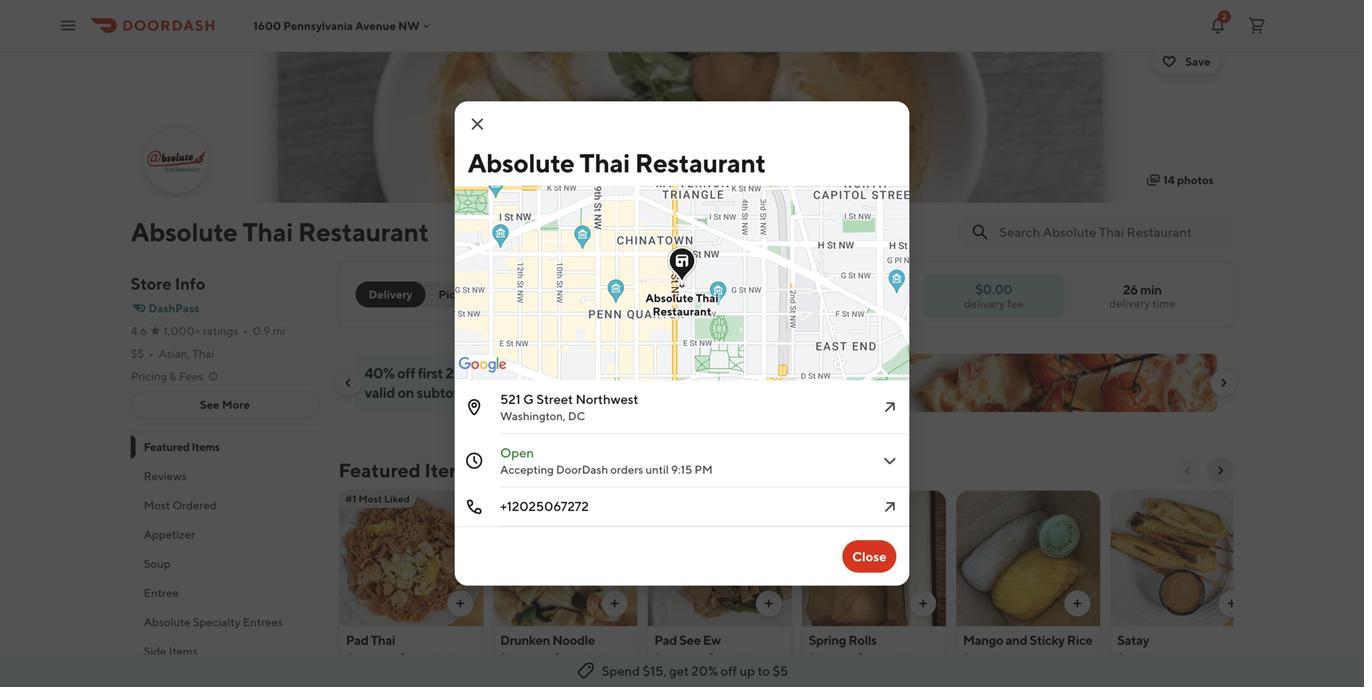 Task type: vqa. For each thing, say whether or not it's contained in the screenshot.
TALKIN' TURKEY MELT - COMBO
no



Task type: describe. For each thing, give the bounding box(es) containing it.
time
[[1153, 297, 1176, 310]]

store info
[[131, 275, 205, 294]]

northwest
[[576, 392, 639, 407]]

Item Search search field
[[1000, 223, 1221, 241]]

map region
[[368, 52, 992, 468]]

77%
[[718, 653, 739, 666]]

1600 pennsylvania avenue nw
[[253, 19, 420, 32]]

14 photos
[[1164, 173, 1214, 187]]

#2 most liked
[[500, 494, 566, 505]]

most ordered button
[[131, 491, 319, 521]]

with
[[582, 365, 611, 382]]

• right $$
[[149, 347, 154, 361]]

add item to cart image for spring rolls
[[917, 598, 930, 611]]

40welcome,
[[613, 365, 712, 382]]

avenue
[[355, 19, 396, 32]]

521
[[500, 392, 521, 407]]

94%
[[409, 653, 432, 666]]

2 click item image from the top
[[880, 498, 900, 517]]

#1 most liked
[[345, 494, 410, 505]]

and
[[1006, 633, 1028, 649]]

pricing & fees
[[131, 370, 203, 383]]

$10
[[535, 365, 559, 382]]

up for off
[[740, 664, 755, 679]]

1 add item to cart image from the left
[[454, 598, 467, 611]]

77% (9)
[[718, 653, 756, 666]]

1 click item image from the top
[[880, 452, 900, 471]]

liked for noodle
[[540, 494, 566, 505]]

pricing & fees button
[[131, 369, 220, 385]]

click item image
[[880, 398, 900, 417]]

+12025067272
[[500, 499, 589, 515]]

valid
[[365, 384, 395, 402]]

entree
[[144, 587, 179, 600]]

items inside 'heading'
[[425, 459, 475, 482]]

close button
[[843, 541, 897, 573]]

select promotional banner element
[[737, 413, 835, 442]]

0 horizontal spatial featured items
[[144, 441, 220, 454]]

$10.00
[[1118, 653, 1156, 666]]

$18.00 for pad see ew
[[655, 653, 692, 666]]

washington,
[[500, 410, 566, 423]]

reviews
[[144, 470, 187, 483]]

street
[[537, 392, 573, 407]]

94% (18)
[[409, 653, 453, 666]]

1,000+ ratings •
[[164, 324, 248, 338]]

entree button
[[131, 579, 319, 608]]

up for orders
[[500, 365, 517, 382]]

0.9
[[253, 324, 270, 338]]

soup button
[[131, 550, 319, 579]]

save
[[1186, 55, 1211, 68]]

see more
[[200, 398, 250, 412]]

1 $8.00 from the left
[[809, 653, 842, 666]]

$$ • asian, thai
[[131, 347, 214, 361]]

next button of carousel image
[[1214, 465, 1227, 478]]

until
[[646, 463, 669, 477]]

mango
[[963, 633, 1004, 649]]

liked for thai
[[384, 494, 410, 505]]

(6)
[[899, 653, 914, 666]]

delivery inside $0.00 delivery fee
[[964, 297, 1005, 311]]

more
[[222, 398, 250, 412]]

orders inside open accepting doordash orders until 9:15 pm
[[611, 463, 643, 477]]

spring
[[809, 633, 846, 649]]

delivery inside the 26 min delivery time
[[1109, 297, 1151, 310]]

$0.00 delivery fee
[[964, 282, 1024, 311]]

pad thai image
[[340, 491, 483, 627]]

appetizer button
[[131, 521, 319, 550]]

side
[[144, 645, 167, 659]]

featured inside 'heading'
[[339, 459, 421, 482]]

1600 pennsylvania avenue nw button
[[253, 19, 433, 32]]

add item to cart image for mango and sticky rice
[[1071, 598, 1084, 611]]

close
[[853, 549, 887, 565]]

dc
[[568, 410, 585, 423]]

get
[[669, 664, 689, 679]]

26 min delivery time
[[1109, 282, 1176, 310]]

first
[[418, 365, 443, 382]]

1600
[[253, 19, 281, 32]]

specialty
[[193, 616, 241, 629]]

4.6
[[131, 324, 147, 338]]

$15
[[479, 384, 501, 402]]

pad thai
[[346, 633, 395, 649]]

0 items, open order cart image
[[1248, 16, 1267, 35]]

(9)
[[741, 653, 756, 666]]

open
[[500, 446, 534, 461]]

accepting
[[500, 463, 554, 477]]

featured items heading
[[339, 458, 475, 484]]

76%
[[564, 653, 585, 666]]

(13)
[[587, 653, 606, 666]]

sticky
[[1030, 633, 1065, 649]]

mi
[[273, 324, 285, 338]]

$18.00 for pad thai
[[346, 653, 383, 666]]

2 horizontal spatial off
[[721, 664, 737, 679]]

absolute thai restaurant dialog
[[368, 52, 992, 586]]

to for $10
[[519, 365, 533, 382]]

add item to cart image for drunken noodle image
[[608, 598, 621, 611]]

40% off first 2 orders up to $10 off with 40welcome, valid on subtotals $15
[[365, 365, 712, 402]]

&
[[169, 370, 177, 383]]

76% (13)
[[564, 653, 606, 666]]

satay image
[[1111, 491, 1255, 627]]

mango and sticky rice $8.00
[[963, 633, 1093, 666]]

#1
[[345, 494, 357, 505]]

most for drunken
[[515, 494, 538, 505]]

on
[[398, 384, 414, 402]]

rolls
[[849, 633, 877, 649]]

dashpass
[[149, 302, 199, 315]]

absolute specialty entrees button
[[131, 608, 319, 638]]



Task type: locate. For each thing, give the bounding box(es) containing it.
up
[[500, 365, 517, 382], [740, 664, 755, 679]]

pad see ew
[[655, 633, 721, 649]]

side items button
[[131, 638, 319, 667]]

100% (6)
[[868, 653, 914, 666]]

1 vertical spatial orders
[[611, 463, 643, 477]]

0 horizontal spatial delivery
[[964, 297, 1005, 311]]

notification bell image
[[1209, 16, 1228, 35]]

restaurant
[[635, 148, 766, 178], [298, 217, 429, 247], [653, 305, 712, 318], [653, 305, 712, 318]]

drunken noodle
[[500, 633, 595, 649]]

3 add item to cart image from the left
[[917, 598, 930, 611]]

• for spring rolls
[[845, 653, 850, 666]]

absolute
[[468, 148, 575, 178], [131, 217, 238, 247], [646, 292, 694, 305], [646, 292, 694, 305], [144, 616, 191, 629]]

0 horizontal spatial 2
[[446, 365, 454, 382]]

soup
[[144, 558, 171, 571]]

1 vertical spatial to
[[758, 664, 770, 679]]

order methods option group
[[356, 282, 488, 308]]

1 horizontal spatial add item to cart image
[[1226, 598, 1239, 611]]

items inside button
[[169, 645, 198, 659]]

orders inside 40% off first 2 orders up to $10 off with 40welcome, valid on subtotals $15
[[456, 365, 497, 382]]

$8.00 inside mango and sticky rice $8.00
[[963, 653, 996, 666]]

up inside 40% off first 2 orders up to $10 off with 40welcome, valid on subtotals $15
[[500, 365, 517, 382]]

0 horizontal spatial add item to cart image
[[608, 598, 621, 611]]

0 horizontal spatial most
[[144, 499, 170, 513]]

1 horizontal spatial delivery
[[1109, 297, 1151, 310]]

0 horizontal spatial $8.00
[[809, 653, 842, 666]]

absolute thai restaurant image
[[131, 32, 1234, 203], [145, 130, 207, 192]]

close absolute thai restaurant image
[[468, 115, 487, 134]]

1 vertical spatial previous button of carousel image
[[1182, 465, 1195, 478]]

featured up '#1 most liked'
[[339, 459, 421, 482]]

to left $5 at right bottom
[[758, 664, 770, 679]]

521 g street northwest washington, dc
[[500, 392, 639, 423]]

0 horizontal spatial orders
[[456, 365, 497, 382]]

featured items up '#1 most liked'
[[339, 459, 475, 482]]

pricing
[[131, 370, 167, 383]]

1 horizontal spatial off
[[562, 365, 580, 382]]

featured
[[144, 441, 190, 454], [339, 459, 421, 482]]

see
[[200, 398, 220, 412], [679, 633, 701, 649]]

1 vertical spatial featured items
[[339, 459, 475, 482]]

open accepting doordash orders until 9:15 pm
[[500, 446, 713, 477]]

0 horizontal spatial see
[[200, 398, 220, 412]]

click item image up close button
[[880, 498, 900, 517]]

items left open
[[425, 459, 475, 482]]

1 vertical spatial featured
[[339, 459, 421, 482]]

pad see ew image
[[648, 491, 792, 627]]

spend
[[602, 664, 640, 679]]

most down "reviews"
[[144, 499, 170, 513]]

1 horizontal spatial featured items
[[339, 459, 475, 482]]

delivery
[[369, 288, 413, 301]]

pad for pad see ew
[[655, 633, 677, 649]]

next button of carousel image
[[1218, 377, 1231, 390]]

add item to cart image for pad see ew
[[763, 598, 776, 611]]

spend $15, get 20% off up to $5
[[602, 664, 789, 679]]

spring rolls image
[[802, 491, 946, 627]]

0 horizontal spatial off
[[397, 365, 415, 382]]

delivery left time
[[1109, 297, 1151, 310]]

see left ew
[[679, 633, 701, 649]]

1 pad from the left
[[346, 633, 368, 649]]

1 horizontal spatial 2
[[1222, 12, 1227, 21]]

1,000+
[[164, 324, 201, 338]]

noodle
[[552, 633, 595, 649]]

to for $5
[[758, 664, 770, 679]]

(18)
[[434, 653, 453, 666]]

click item image down click item image
[[880, 452, 900, 471]]

$18.00 down pad see ew
[[655, 653, 692, 666]]

thai
[[580, 148, 630, 178], [243, 217, 293, 247], [696, 292, 719, 305], [696, 292, 719, 305], [192, 347, 214, 361], [371, 633, 395, 649]]

$18.00 down pad thai
[[346, 653, 383, 666]]

0 horizontal spatial $18.00
[[346, 653, 383, 666]]

most for pad
[[359, 494, 382, 505]]

14 photos button
[[1138, 167, 1224, 193]]

mango and sticky rice image
[[957, 491, 1101, 627]]

see more button
[[132, 392, 318, 418]]

see left more
[[200, 398, 220, 412]]

add item to cart image
[[454, 598, 467, 611], [763, 598, 776, 611], [917, 598, 930, 611], [1071, 598, 1084, 611]]

open menu image
[[58, 16, 78, 35]]

ratings
[[203, 324, 238, 338]]

26
[[1123, 282, 1138, 298]]

1 horizontal spatial pad
[[655, 633, 677, 649]]

0 horizontal spatial previous button of carousel image
[[342, 377, 355, 390]]

spring rolls
[[809, 633, 877, 649]]

absolute specialty entrees
[[144, 616, 283, 629]]

0 vertical spatial items
[[192, 441, 220, 454]]

2 inside 40% off first 2 orders up to $10 off with 40welcome, valid on subtotals $15
[[446, 365, 454, 382]]

2 left 0 items, open order cart icon
[[1222, 12, 1227, 21]]

2 $8.00 from the left
[[963, 653, 996, 666]]

side items
[[144, 645, 198, 659]]

satay
[[1118, 633, 1149, 649]]

40%
[[365, 365, 395, 382]]

drunken noodle image
[[494, 491, 638, 627]]

#2
[[500, 494, 513, 505]]

pad for pad thai
[[346, 633, 368, 649]]

1 horizontal spatial most
[[359, 494, 382, 505]]

3 $18.00 from the left
[[655, 653, 692, 666]]

0 horizontal spatial featured
[[144, 441, 190, 454]]

pennsylvania
[[283, 19, 353, 32]]

add item to cart image for satay image at right
[[1226, 598, 1239, 611]]

• for pad see ew
[[695, 653, 700, 666]]

$18.00 for drunken noodle
[[500, 653, 538, 666]]

• down pad see ew
[[695, 653, 700, 666]]

• for drunken noodle
[[541, 653, 546, 666]]

entrees
[[243, 616, 283, 629]]

see inside button
[[200, 398, 220, 412]]

1 horizontal spatial see
[[679, 633, 701, 649]]

to inside 40% off first 2 orders up to $10 off with 40welcome, valid on subtotals $15
[[519, 365, 533, 382]]

most right #2
[[515, 494, 538, 505]]

2 add item to cart image from the left
[[763, 598, 776, 611]]

0 vertical spatial 2
[[1222, 12, 1227, 21]]

g
[[523, 392, 534, 407]]

ordered
[[172, 499, 217, 513]]

featured up "reviews"
[[144, 441, 190, 454]]

2 horizontal spatial $18.00
[[655, 653, 692, 666]]

$18.00
[[346, 653, 383, 666], [500, 653, 538, 666], [655, 653, 692, 666]]

featured items
[[144, 441, 220, 454], [339, 459, 475, 482]]

to
[[519, 365, 533, 382], [758, 664, 770, 679]]

most inside button
[[144, 499, 170, 513]]

• down pad thai
[[387, 653, 391, 666]]

20%
[[692, 664, 718, 679]]

to left $10
[[519, 365, 533, 382]]

powered by google image
[[459, 357, 507, 374]]

previous button of carousel image left next button of carousel icon
[[1182, 465, 1195, 478]]

previous button of carousel image
[[342, 377, 355, 390], [1182, 465, 1195, 478]]

off
[[397, 365, 415, 382], [562, 365, 580, 382], [721, 664, 737, 679]]

liked down accepting
[[540, 494, 566, 505]]

absolute thai restaurant
[[468, 148, 766, 178], [131, 217, 429, 247], [646, 292, 719, 318], [646, 292, 719, 318]]

1 vertical spatial click item image
[[880, 498, 900, 517]]

min
[[1141, 282, 1162, 298]]

0 vertical spatial previous button of carousel image
[[342, 377, 355, 390]]

4 add item to cart image from the left
[[1071, 598, 1084, 611]]

pad
[[346, 633, 368, 649], [655, 633, 677, 649]]

0 vertical spatial featured
[[144, 441, 190, 454]]

1 liked from the left
[[384, 494, 410, 505]]

$5
[[773, 664, 789, 679]]

0 horizontal spatial pad
[[346, 633, 368, 649]]

add item to cart image
[[608, 598, 621, 611], [1226, 598, 1239, 611]]

0 horizontal spatial to
[[519, 365, 533, 382]]

fees
[[179, 370, 203, 383]]

1 horizontal spatial liked
[[540, 494, 566, 505]]

liked down featured items 'heading'
[[384, 494, 410, 505]]

0 horizontal spatial up
[[500, 365, 517, 382]]

2 liked from the left
[[540, 494, 566, 505]]

• for pad thai
[[387, 653, 391, 666]]

1 horizontal spatial featured
[[339, 459, 421, 482]]

delivery
[[1109, 297, 1151, 310], [964, 297, 1005, 311]]

store
[[131, 275, 172, 294]]

2 right first
[[446, 365, 454, 382]]

delivery left fee
[[964, 297, 1005, 311]]

rice
[[1067, 633, 1093, 649]]

most right the #1
[[359, 494, 382, 505]]

1 vertical spatial see
[[679, 633, 701, 649]]

items right the side
[[169, 645, 198, 659]]

1 vertical spatial up
[[740, 664, 755, 679]]

1 horizontal spatial to
[[758, 664, 770, 679]]

1 horizontal spatial orders
[[611, 463, 643, 477]]

items
[[192, 441, 220, 454], [425, 459, 475, 482], [169, 645, 198, 659]]

1 add item to cart image from the left
[[608, 598, 621, 611]]

• down spring rolls at the right of page
[[845, 653, 850, 666]]

1 horizontal spatial $8.00
[[963, 653, 996, 666]]

save button
[[1153, 49, 1221, 75]]

fee
[[1008, 297, 1024, 311]]

$18.00 down drunken
[[500, 653, 538, 666]]

• left 0.9
[[243, 324, 248, 338]]

2 $18.00 from the left
[[500, 653, 538, 666]]

liked
[[384, 494, 410, 505], [540, 494, 566, 505]]

2 horizontal spatial most
[[515, 494, 538, 505]]

14
[[1164, 173, 1175, 187]]

featured items up "reviews"
[[144, 441, 220, 454]]

absolute inside absolute specialty entrees button
[[144, 616, 191, 629]]

previous button of carousel image left 40%
[[342, 377, 355, 390]]

click item image
[[880, 452, 900, 471], [880, 498, 900, 517]]

items up reviews button
[[192, 441, 220, 454]]

2 add item to cart image from the left
[[1226, 598, 1239, 611]]

0 vertical spatial click item image
[[880, 452, 900, 471]]

up up 521
[[500, 365, 517, 382]]

nw
[[398, 19, 420, 32]]

most ordered
[[144, 499, 217, 513]]

up right 77%
[[740, 664, 755, 679]]

info
[[175, 275, 205, 294]]

appetizer
[[144, 528, 195, 542]]

satay $10.00
[[1118, 633, 1156, 666]]

orders up "$15"
[[456, 365, 497, 382]]

Delivery radio
[[356, 282, 426, 308]]

most
[[359, 494, 382, 505], [515, 494, 538, 505], [144, 499, 170, 513]]

• down drunken noodle
[[541, 653, 546, 666]]

2
[[1222, 12, 1227, 21], [446, 365, 454, 382]]

$15,
[[643, 664, 667, 679]]

2 pad from the left
[[655, 633, 677, 649]]

orders left until
[[611, 463, 643, 477]]

$8.00 down spring
[[809, 653, 842, 666]]

1 horizontal spatial previous button of carousel image
[[1182, 465, 1195, 478]]

0 vertical spatial up
[[500, 365, 517, 382]]

0.9 mi
[[253, 324, 285, 338]]

0 horizontal spatial liked
[[384, 494, 410, 505]]

photos
[[1177, 173, 1214, 187]]

off left (9)
[[721, 664, 737, 679]]

100%
[[868, 653, 897, 666]]

$8.00 down mango
[[963, 653, 996, 666]]

subtotals
[[417, 384, 476, 402]]

1 horizontal spatial $18.00
[[500, 653, 538, 666]]

2 vertical spatial items
[[169, 645, 198, 659]]

1 horizontal spatial up
[[740, 664, 755, 679]]

1 vertical spatial items
[[425, 459, 475, 482]]

$0.00
[[976, 282, 1013, 297]]

off up 'on'
[[397, 365, 415, 382]]

0 vertical spatial see
[[200, 398, 220, 412]]

reviews button
[[131, 462, 319, 491]]

Pickup radio
[[416, 282, 488, 308]]

0 vertical spatial featured items
[[144, 441, 220, 454]]

0 vertical spatial to
[[519, 365, 533, 382]]

doordash
[[556, 463, 608, 477]]

off right $10
[[562, 365, 580, 382]]

1 vertical spatial 2
[[446, 365, 454, 382]]

1 $18.00 from the left
[[346, 653, 383, 666]]

pickup
[[439, 288, 475, 301]]

0 vertical spatial orders
[[456, 365, 497, 382]]



